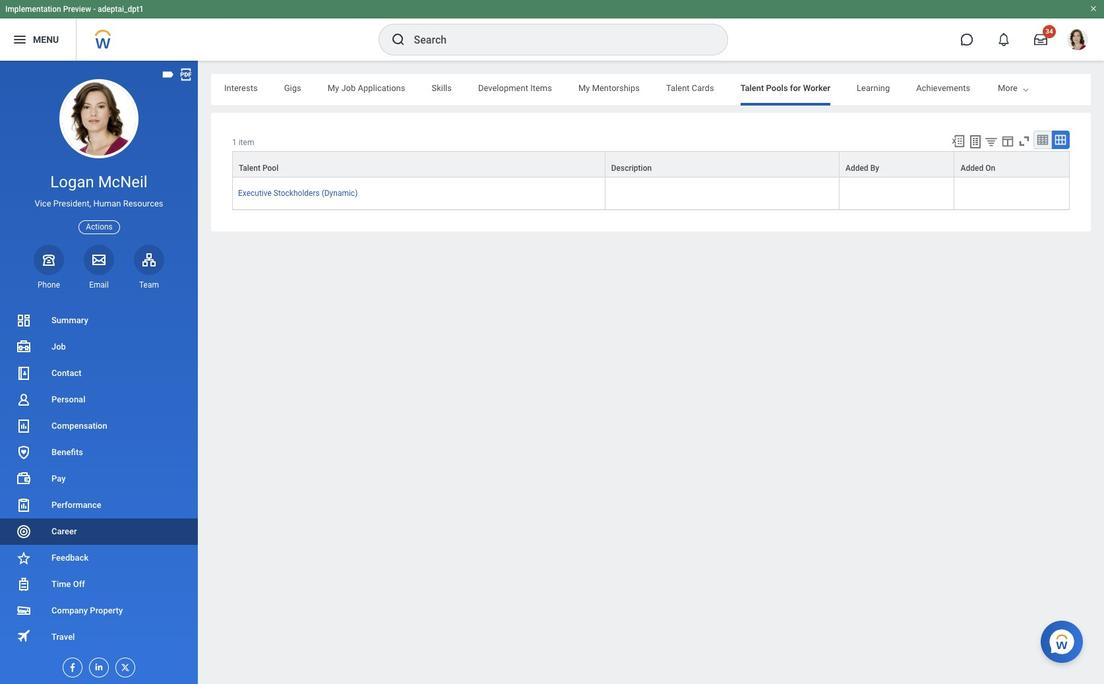 Task type: describe. For each thing, give the bounding box(es) containing it.
my mentorships
[[579, 83, 640, 93]]

performance image
[[16, 498, 32, 513]]

my job applications
[[328, 83, 405, 93]]

email logan mcneil element
[[84, 280, 114, 290]]

1 cell from the left
[[606, 178, 840, 210]]

table image
[[1037, 133, 1050, 146]]

company property image
[[16, 603, 32, 619]]

added on
[[961, 164, 996, 173]]

property
[[90, 606, 123, 616]]

pay
[[51, 474, 66, 484]]

talent pool
[[239, 164, 279, 173]]

travel link
[[0, 624, 198, 651]]

executive stockholders (dynamic) link
[[238, 186, 358, 198]]

email
[[89, 280, 109, 290]]

feedback image
[[16, 550, 32, 566]]

resources
[[123, 199, 163, 209]]

company
[[51, 606, 88, 616]]

inbox large image
[[1035, 33, 1048, 46]]

career link
[[0, 519, 198, 545]]

item
[[239, 138, 254, 147]]

close environment banner image
[[1090, 5, 1098, 13]]

contact image
[[16, 366, 32, 381]]

vice
[[35, 199, 51, 209]]

items
[[531, 83, 552, 93]]

career image
[[16, 524, 32, 540]]

interests
[[224, 83, 258, 93]]

feedback link
[[0, 545, 198, 571]]

worker
[[804, 83, 831, 93]]

description button
[[606, 152, 839, 177]]

my for my mentorships
[[579, 83, 590, 93]]

email button
[[84, 245, 114, 290]]

benefits link
[[0, 439, 198, 466]]

notifications large image
[[998, 33, 1011, 46]]

tag image
[[161, 67, 176, 82]]

human
[[93, 199, 121, 209]]

justify image
[[12, 32, 28, 48]]

stockholders
[[274, 189, 320, 198]]

summary
[[51, 315, 88, 325]]

1
[[232, 138, 237, 147]]

implementation
[[5, 5, 61, 14]]

executive
[[238, 189, 272, 198]]

pools
[[767, 83, 788, 93]]

on
[[986, 164, 996, 173]]

2 cell from the left
[[840, 178, 955, 210]]

benefits image
[[16, 445, 32, 461]]

career
[[51, 527, 77, 536]]

actions
[[86, 222, 113, 231]]

tab list containing interests
[[211, 74, 1105, 106]]

vice president, human resources
[[35, 199, 163, 209]]

company property
[[51, 606, 123, 616]]

menu
[[33, 34, 59, 45]]

my for my job applications
[[328, 83, 339, 93]]

click to view/edit grid preferences image
[[1001, 134, 1016, 148]]

logan mcneil
[[50, 173, 148, 191]]

menu banner
[[0, 0, 1105, 61]]

feedback
[[51, 553, 89, 563]]

applications
[[358, 83, 405, 93]]

phone button
[[34, 245, 64, 290]]

view printable version (pdf) image
[[179, 67, 193, 82]]

search image
[[390, 32, 406, 48]]

added by
[[846, 164, 880, 173]]

fullscreen image
[[1018, 134, 1032, 148]]

Search Workday  search field
[[414, 25, 700, 54]]

travel
[[51, 632, 75, 642]]

executive stockholders (dynamic) row
[[232, 178, 1070, 210]]

-
[[93, 5, 96, 14]]

1 horizontal spatial job
[[341, 83, 356, 93]]

implementation preview -   adeptai_dpt1
[[5, 5, 144, 14]]

job image
[[16, 339, 32, 355]]

compensation
[[51, 421, 107, 431]]

contact
[[51, 368, 82, 378]]

added for added by
[[846, 164, 869, 173]]

benefits
[[51, 447, 83, 457]]

personal link
[[0, 387, 198, 413]]

more
[[998, 83, 1018, 93]]

added by button
[[840, 152, 954, 177]]

facebook image
[[63, 659, 78, 673]]

learning
[[857, 83, 890, 93]]

actions button
[[79, 220, 120, 234]]

time off image
[[16, 577, 32, 593]]



Task type: vqa. For each thing, say whether or not it's contained in the screenshot.
Matrix
no



Task type: locate. For each thing, give the bounding box(es) containing it.
talent left pools
[[741, 83, 764, 93]]

list
[[0, 307, 198, 651]]

1 item
[[232, 138, 254, 147]]

talent for talent pool
[[239, 164, 261, 173]]

linkedin image
[[90, 659, 104, 672]]

compensation link
[[0, 413, 198, 439]]

phone
[[38, 280, 60, 290]]

team
[[139, 280, 159, 290]]

preview
[[63, 5, 91, 14]]

contact link
[[0, 360, 198, 387]]

view team image
[[141, 252, 157, 268]]

adeptai_dpt1
[[98, 5, 144, 14]]

talent pools for worker
[[741, 83, 831, 93]]

my left mentorships
[[579, 83, 590, 93]]

x image
[[116, 659, 131, 673]]

compensation image
[[16, 418, 32, 434]]

time
[[51, 579, 71, 589]]

added
[[846, 164, 869, 173], [961, 164, 984, 173]]

job left applications
[[341, 83, 356, 93]]

time off link
[[0, 571, 198, 598]]

0 horizontal spatial added
[[846, 164, 869, 173]]

added inside popup button
[[961, 164, 984, 173]]

educatio
[[1075, 83, 1105, 93]]

time off
[[51, 579, 85, 589]]

(dynamic)
[[322, 189, 358, 198]]

personal
[[51, 395, 85, 405]]

job link
[[0, 334, 198, 360]]

cell down description popup button
[[606, 178, 840, 210]]

president,
[[53, 199, 91, 209]]

added left by
[[846, 164, 869, 173]]

row containing talent pool
[[232, 151, 1070, 178]]

team link
[[134, 245, 164, 290]]

off
[[73, 579, 85, 589]]

by
[[871, 164, 880, 173]]

1 vertical spatial job
[[51, 342, 66, 352]]

phone logan mcneil element
[[34, 280, 64, 290]]

my
[[328, 83, 339, 93], [579, 83, 590, 93]]

added inside 'popup button'
[[846, 164, 869, 173]]

2 added from the left
[[961, 164, 984, 173]]

export to worksheets image
[[968, 134, 984, 150]]

personal image
[[16, 392, 32, 408]]

profile logan mcneil image
[[1068, 29, 1089, 53]]

for
[[790, 83, 801, 93]]

job
[[341, 83, 356, 93], [51, 342, 66, 352]]

job up contact
[[51, 342, 66, 352]]

team logan mcneil element
[[134, 280, 164, 290]]

row
[[232, 151, 1070, 178]]

select to filter grid data image
[[985, 135, 999, 148]]

company property link
[[0, 598, 198, 624]]

talent pool button
[[233, 152, 605, 177]]

toolbar
[[946, 131, 1070, 151]]

34 button
[[1027, 25, 1056, 54]]

cell down the 'added by' 'popup button'
[[840, 178, 955, 210]]

0 vertical spatial job
[[341, 83, 356, 93]]

0 horizontal spatial job
[[51, 342, 66, 352]]

talent inside popup button
[[239, 164, 261, 173]]

performance
[[51, 500, 102, 510]]

0 horizontal spatial my
[[328, 83, 339, 93]]

job inside navigation pane 'region'
[[51, 342, 66, 352]]

talent
[[666, 83, 690, 93], [741, 83, 764, 93], [239, 164, 261, 173]]

talent cards
[[666, 83, 714, 93]]

certifications
[[997, 83, 1048, 93]]

description
[[612, 164, 652, 173]]

1 added from the left
[[846, 164, 869, 173]]

1 my from the left
[[328, 83, 339, 93]]

gigs
[[284, 83, 301, 93]]

my right the gigs
[[328, 83, 339, 93]]

performance link
[[0, 492, 198, 519]]

pay link
[[0, 466, 198, 492]]

talent left cards on the right top
[[666, 83, 690, 93]]

mcneil
[[98, 173, 148, 191]]

talent for talent cards
[[666, 83, 690, 93]]

navigation pane region
[[0, 61, 198, 684]]

pool
[[263, 164, 279, 173]]

development
[[478, 83, 529, 93]]

menu button
[[0, 18, 76, 61]]

3 cell from the left
[[955, 178, 1070, 210]]

cards
[[692, 83, 714, 93]]

added for added on
[[961, 164, 984, 173]]

34
[[1046, 28, 1054, 35]]

talent left pool
[[239, 164, 261, 173]]

executive stockholders (dynamic)
[[238, 189, 358, 198]]

skills
[[432, 83, 452, 93]]

0 horizontal spatial talent
[[239, 164, 261, 173]]

added left on
[[961, 164, 984, 173]]

mail image
[[91, 252, 107, 268]]

cell down the added on popup button
[[955, 178, 1070, 210]]

tab list
[[211, 74, 1105, 106]]

export to excel image
[[952, 134, 966, 148]]

phone image
[[40, 252, 58, 268]]

2 my from the left
[[579, 83, 590, 93]]

development items
[[478, 83, 552, 93]]

summary image
[[16, 313, 32, 329]]

pay image
[[16, 471, 32, 487]]

1 horizontal spatial my
[[579, 83, 590, 93]]

summary link
[[0, 307, 198, 334]]

mentorships
[[592, 83, 640, 93]]

logan
[[50, 173, 94, 191]]

cell
[[606, 178, 840, 210], [840, 178, 955, 210], [955, 178, 1070, 210]]

1 horizontal spatial talent
[[666, 83, 690, 93]]

talent for talent pools for worker
[[741, 83, 764, 93]]

travel image
[[16, 629, 32, 644]]

2 horizontal spatial talent
[[741, 83, 764, 93]]

list containing summary
[[0, 307, 198, 651]]

achievements
[[917, 83, 971, 93]]

expand table image
[[1054, 133, 1068, 146]]

added on button
[[955, 152, 1070, 177]]

1 horizontal spatial added
[[961, 164, 984, 173]]



